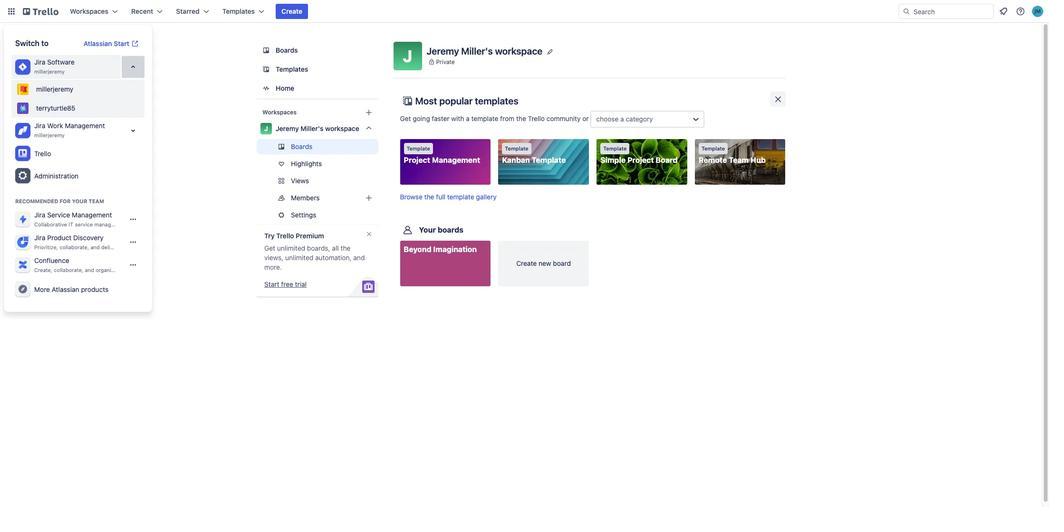 Task type: locate. For each thing, give the bounding box(es) containing it.
0 horizontal spatial your
[[72, 198, 87, 204]]

1 vertical spatial management
[[432, 156, 480, 164]]

0 vertical spatial the
[[516, 114, 526, 122]]

imagination
[[433, 245, 477, 254]]

jira
[[34, 58, 45, 66], [34, 122, 45, 130], [34, 211, 45, 219], [34, 234, 45, 242]]

1 project from the left
[[404, 156, 430, 164]]

a right choose
[[620, 115, 624, 123]]

and inside confluence create, collaborate, and organize your work
[[85, 267, 94, 273]]

jira down to
[[34, 58, 45, 66]]

management for work
[[65, 122, 105, 130]]

start free trial
[[264, 280, 306, 289]]

1 vertical spatial collaborate,
[[54, 267, 83, 273]]

jira for jira work management
[[34, 122, 45, 130]]

collaborate,
[[60, 244, 89, 251], [54, 267, 83, 273]]

terryturtle85 link
[[11, 99, 145, 118]]

miller's
[[461, 45, 493, 56], [300, 125, 323, 133]]

1 vertical spatial team
[[89, 198, 104, 204]]

0 horizontal spatial trello
[[34, 150, 51, 158]]

and
[[91, 244, 100, 251], [353, 254, 365, 262], [85, 267, 94, 273]]

template up kanban
[[505, 145, 528, 152]]

confluence
[[34, 257, 69, 265]]

unlimited down boards,
[[285, 254, 313, 262]]

1 vertical spatial j
[[264, 125, 268, 133]]

unlimited up views,
[[277, 244, 305, 252]]

jeremy up highlights at top left
[[275, 125, 299, 133]]

template right kanban
[[532, 156, 566, 164]]

templates up home
[[275, 65, 308, 73]]

project left the board
[[627, 156, 654, 164]]

4 jira from the top
[[34, 234, 45, 242]]

1 horizontal spatial jeremy miller's workspace
[[427, 45, 543, 56]]

template up remote
[[702, 145, 725, 152]]

0 horizontal spatial templates
[[222, 7, 255, 15]]

template up simple
[[603, 145, 627, 152]]

2 vertical spatial management
[[72, 211, 112, 219]]

expand image
[[127, 125, 139, 136]]

board image
[[260, 45, 272, 56]]

boards
[[275, 46, 298, 54], [291, 143, 312, 151]]

trello right try
[[276, 232, 294, 240]]

work
[[47, 122, 63, 130]]

management down the terryturtle85 link
[[65, 122, 105, 130]]

1 vertical spatial workspace
[[325, 125, 359, 133]]

management inside jira work management millerjeremy
[[65, 122, 105, 130]]

template inside template project management
[[407, 145, 430, 152]]

management inside jira service management collaborative it service management
[[72, 211, 112, 219]]

template right full
[[447, 193, 474, 201]]

1 vertical spatial trello
[[34, 150, 51, 158]]

millerjeremy down work
[[34, 132, 65, 138]]

ideas
[[131, 244, 144, 251]]

template remote team hub
[[699, 145, 766, 164]]

new left board
[[539, 260, 551, 268]]

0 vertical spatial boards
[[275, 46, 298, 54]]

popular
[[439, 96, 473, 106]]

jira service management options menu image
[[129, 216, 137, 223]]

choose a category
[[596, 115, 653, 123]]

management for project
[[432, 156, 480, 164]]

workspaces up atlassian start
[[70, 7, 108, 15]]

1 vertical spatial miller's
[[300, 125, 323, 133]]

1 horizontal spatial workspaces
[[262, 109, 296, 116]]

and down discovery
[[91, 244, 100, 251]]

your up beyond
[[419, 226, 436, 234]]

template for remote
[[702, 145, 725, 152]]

0 vertical spatial miller's
[[461, 45, 493, 56]]

management inside template project management
[[432, 156, 480, 164]]

and left organize
[[85, 267, 94, 273]]

2 horizontal spatial the
[[516, 114, 526, 122]]

jira for jira service management
[[34, 211, 45, 219]]

recent
[[131, 7, 153, 15]]

trello up administration
[[34, 150, 51, 158]]

1 horizontal spatial new
[[539, 260, 551, 268]]

millerjeremy up terryturtle85 in the top of the page
[[36, 85, 73, 93]]

workspaces button
[[64, 4, 124, 19]]

1 horizontal spatial j
[[403, 46, 412, 66]]

2 vertical spatial trello
[[276, 232, 294, 240]]

0 vertical spatial template
[[471, 114, 498, 122]]

0 vertical spatial create
[[281, 7, 302, 15]]

0 horizontal spatial j
[[264, 125, 268, 133]]

1 boards link from the top
[[256, 42, 378, 59]]

jira inside jira work management millerjeremy
[[34, 122, 45, 130]]

trello link
[[11, 143, 145, 165]]

0 horizontal spatial get
[[264, 244, 275, 252]]

create new board
[[516, 260, 571, 268]]

get left going at top left
[[400, 114, 411, 122]]

atlassian down workspaces dropdown button
[[84, 39, 112, 48]]

0 horizontal spatial the
[[340, 244, 350, 252]]

boards link up templates link
[[256, 42, 378, 59]]

j left the private
[[403, 46, 412, 66]]

template down going at top left
[[407, 145, 430, 152]]

create,
[[34, 267, 52, 273]]

new left ideas
[[119, 244, 130, 251]]

hub
[[751, 156, 766, 164]]

1 vertical spatial boards link
[[256, 139, 378, 154]]

a
[[466, 114, 470, 122], [620, 115, 624, 123]]

open information menu image
[[1016, 7, 1025, 16]]

workspaces down home
[[262, 109, 296, 116]]

recent button
[[126, 4, 168, 19]]

collaborate, down confluence at the left
[[54, 267, 83, 273]]

jeremy miller's workspace
[[427, 45, 543, 56], [275, 125, 359, 133]]

3 jira from the top
[[34, 211, 45, 219]]

template project management
[[404, 145, 480, 164]]

boards link up highlights link
[[256, 139, 378, 154]]

and right 'automation,'
[[353, 254, 365, 262]]

template
[[407, 145, 430, 152], [505, 145, 528, 152], [603, 145, 627, 152], [702, 145, 725, 152], [532, 156, 566, 164]]

1 vertical spatial templates
[[275, 65, 308, 73]]

management up service
[[72, 211, 112, 219]]

start up collapse image
[[114, 39, 129, 48]]

workspace down primary element
[[495, 45, 543, 56]]

prioritize,
[[34, 244, 58, 251]]

workspace up highlights link
[[325, 125, 359, 133]]

1 horizontal spatial atlassian
[[84, 39, 112, 48]]

workspaces inside dropdown button
[[70, 7, 108, 15]]

1 vertical spatial jeremy miller's workspace
[[275, 125, 359, 133]]

0 vertical spatial team
[[729, 156, 749, 164]]

jeremy up the private
[[427, 45, 459, 56]]

jeremy miller's workspace up the private
[[427, 45, 543, 56]]

0 vertical spatial and
[[91, 244, 100, 251]]

0 vertical spatial new
[[119, 244, 130, 251]]

boards link
[[256, 42, 378, 59], [256, 139, 378, 154]]

home image
[[260, 83, 272, 94]]

0 vertical spatial templates
[[222, 7, 255, 15]]

0 horizontal spatial a
[[466, 114, 470, 122]]

project up browse
[[404, 156, 430, 164]]

0 vertical spatial j
[[403, 46, 412, 66]]

add image
[[363, 193, 374, 204]]

products
[[81, 285, 109, 294]]

1 horizontal spatial workspace
[[495, 45, 543, 56]]

get inside 'try trello premium get unlimited boards, all the views, unlimited automation, and more.'
[[264, 244, 275, 252]]

jira left work
[[34, 122, 45, 130]]

jira service management collaborative it service management
[[34, 211, 127, 228]]

the right all
[[340, 244, 350, 252]]

0 horizontal spatial new
[[119, 244, 130, 251]]

0 vertical spatial management
[[65, 122, 105, 130]]

members link
[[256, 191, 378, 206]]

jira down recommended at the top left of the page
[[34, 211, 45, 219]]

1 vertical spatial workspaces
[[262, 109, 296, 116]]

0 horizontal spatial project
[[404, 156, 430, 164]]

management
[[94, 222, 127, 228]]

2 project from the left
[[627, 156, 654, 164]]

2 horizontal spatial trello
[[528, 114, 545, 122]]

1 horizontal spatial your
[[419, 226, 436, 234]]

jeremy miller's workspace up highlights link
[[275, 125, 359, 133]]

beyond
[[404, 245, 431, 254]]

1 horizontal spatial start
[[264, 280, 279, 289]]

start left free
[[264, 280, 279, 289]]

team
[[729, 156, 749, 164], [89, 198, 104, 204]]

search image
[[903, 8, 910, 15]]

boards,
[[307, 244, 330, 252]]

2 vertical spatial millerjeremy
[[34, 132, 65, 138]]

0 horizontal spatial create
[[281, 7, 302, 15]]

j down home 'image'
[[264, 125, 268, 133]]

0 horizontal spatial jeremy
[[275, 125, 299, 133]]

choose
[[596, 115, 619, 123]]

all
[[332, 244, 339, 252]]

millerjeremy down software
[[34, 68, 65, 75]]

1 horizontal spatial the
[[424, 193, 434, 201]]

start free trial button
[[264, 280, 306, 289]]

boards up highlights at top left
[[291, 143, 312, 151]]

1 vertical spatial create
[[516, 260, 537, 268]]

trello left community
[[528, 114, 545, 122]]

template down templates
[[471, 114, 498, 122]]

the inside 'try trello premium get unlimited boards, all the views, unlimited automation, and more.'
[[340, 244, 350, 252]]

settings link
[[256, 208, 378, 223]]

home link
[[256, 80, 378, 97]]

the right from
[[516, 114, 526, 122]]

a right with
[[466, 114, 470, 122]]

0 vertical spatial collaborate,
[[60, 244, 89, 251]]

1 horizontal spatial project
[[627, 156, 654, 164]]

boards right board image
[[275, 46, 298, 54]]

with
[[451, 114, 464, 122]]

jira inside jira product discovery prioritize, collaborate, and deliver new ideas
[[34, 234, 45, 242]]

templates button
[[217, 4, 270, 19]]

0 vertical spatial get
[[400, 114, 411, 122]]

collaborate, down discovery
[[60, 244, 89, 251]]

1 horizontal spatial templates
[[275, 65, 308, 73]]

2 vertical spatial and
[[85, 267, 94, 273]]

2 vertical spatial the
[[340, 244, 350, 252]]

views,
[[264, 254, 283, 262]]

home
[[275, 84, 294, 92]]

templates right starred dropdown button
[[222, 7, 255, 15]]

0 vertical spatial workspace
[[495, 45, 543, 56]]

template for kanban
[[505, 145, 528, 152]]

template inside template remote team hub
[[702, 145, 725, 152]]

1 vertical spatial the
[[424, 193, 434, 201]]

jira up prioritize,
[[34, 234, 45, 242]]

new
[[119, 244, 130, 251], [539, 260, 551, 268]]

start
[[114, 39, 129, 48], [264, 280, 279, 289]]

jira for jira software
[[34, 58, 45, 66]]

browse the full template gallery link
[[400, 193, 497, 201]]

1 horizontal spatial team
[[729, 156, 749, 164]]

1 horizontal spatial a
[[620, 115, 624, 123]]

back to home image
[[23, 4, 58, 19]]

get going faster with a template from the trello community or
[[400, 114, 591, 122]]

0 vertical spatial millerjeremy
[[34, 68, 65, 75]]

administration
[[34, 172, 79, 180]]

jira inside jira service management collaborative it service management
[[34, 211, 45, 219]]

1 vertical spatial get
[[264, 244, 275, 252]]

1 jira from the top
[[34, 58, 45, 66]]

team inside template remote team hub
[[729, 156, 749, 164]]

and inside 'try trello premium get unlimited boards, all the views, unlimited automation, and more.'
[[353, 254, 365, 262]]

2 jira from the top
[[34, 122, 45, 130]]

0 horizontal spatial atlassian
[[52, 285, 79, 294]]

0 vertical spatial jeremy
[[427, 45, 459, 56]]

1 vertical spatial start
[[264, 280, 279, 289]]

template inside template simple project board
[[603, 145, 627, 152]]

your
[[72, 198, 87, 204], [419, 226, 436, 234]]

create for create new board
[[516, 260, 537, 268]]

work
[[131, 267, 143, 273]]

atlassian right more
[[52, 285, 79, 294]]

get up views,
[[264, 244, 275, 252]]

going
[[413, 114, 430, 122]]

0 vertical spatial workspaces
[[70, 7, 108, 15]]

0 horizontal spatial workspace
[[325, 125, 359, 133]]

1 vertical spatial your
[[419, 226, 436, 234]]

1 horizontal spatial trello
[[276, 232, 294, 240]]

template
[[471, 114, 498, 122], [447, 193, 474, 201]]

1 vertical spatial and
[[353, 254, 365, 262]]

jeremy
[[427, 45, 459, 56], [275, 125, 299, 133]]

management up browse the full template gallery link
[[432, 156, 480, 164]]

create inside button
[[281, 7, 302, 15]]

0 horizontal spatial workspaces
[[70, 7, 108, 15]]

workspaces
[[70, 7, 108, 15], [262, 109, 296, 116]]

the left full
[[424, 193, 434, 201]]

0 horizontal spatial jeremy miller's workspace
[[275, 125, 359, 133]]

0 horizontal spatial start
[[114, 39, 129, 48]]

the
[[516, 114, 526, 122], [424, 193, 434, 201], [340, 244, 350, 252]]

team up jira service management collaborative it service management
[[89, 198, 104, 204]]

1 horizontal spatial create
[[516, 260, 537, 268]]

jira software millerjeremy
[[34, 58, 75, 75]]

0 horizontal spatial miller's
[[300, 125, 323, 133]]

0 vertical spatial boards link
[[256, 42, 378, 59]]

views
[[291, 177, 309, 185]]

boards
[[438, 226, 463, 234]]

your right for
[[72, 198, 87, 204]]

team left the hub
[[729, 156, 749, 164]]

product
[[47, 234, 71, 242]]

jira inside jira software millerjeremy
[[34, 58, 45, 66]]

millerjeremy link
[[11, 80, 145, 99]]



Task type: vqa. For each thing, say whether or not it's contained in the screenshot.
Get within Try Trello Premium Get unlimited boards, all the views, unlimited automation, and more.
yes



Task type: describe. For each thing, give the bounding box(es) containing it.
your
[[118, 267, 129, 273]]

0 vertical spatial trello
[[528, 114, 545, 122]]

template simple project board
[[600, 145, 678, 164]]

full
[[436, 193, 445, 201]]

atlassian start
[[84, 39, 129, 48]]

trello inside 'try trello premium get unlimited boards, all the views, unlimited automation, and more.'
[[276, 232, 294, 240]]

community
[[547, 114, 581, 122]]

highlights
[[291, 160, 322, 168]]

starred
[[176, 7, 200, 15]]

templates
[[475, 96, 518, 106]]

starred button
[[170, 4, 215, 19]]

create for create
[[281, 7, 302, 15]]

beyond imagination link
[[400, 241, 491, 287]]

service
[[75, 222, 93, 228]]

kanban
[[502, 156, 530, 164]]

beyond imagination
[[404, 245, 477, 254]]

0 vertical spatial jeremy miller's workspace
[[427, 45, 543, 56]]

it
[[69, 222, 73, 228]]

trello inside "link"
[[34, 150, 51, 158]]

0 vertical spatial atlassian
[[84, 39, 112, 48]]

jira work management millerjeremy
[[34, 122, 105, 138]]

collaborate, inside confluence create, collaborate, and organize your work
[[54, 267, 83, 273]]

more atlassian products
[[34, 285, 109, 294]]

recommended
[[15, 198, 58, 204]]

remote
[[699, 156, 727, 164]]

settings
[[291, 211, 316, 219]]

1 vertical spatial atlassian
[[52, 285, 79, 294]]

2 boards link from the top
[[256, 139, 378, 154]]

or
[[582, 114, 589, 122]]

software
[[47, 58, 75, 66]]

switch to
[[15, 39, 48, 48]]

more.
[[264, 263, 282, 271]]

create a workspace image
[[363, 107, 374, 118]]

confluence create, collaborate, and organize your work
[[34, 257, 143, 273]]

terryturtle85
[[36, 104, 75, 112]]

more
[[34, 285, 50, 294]]

administration link
[[11, 165, 145, 187]]

millerjeremy inside jira software millerjeremy
[[34, 68, 65, 75]]

templates link
[[256, 61, 378, 78]]

the for try trello premium get unlimited boards, all the views, unlimited automation, and more.
[[340, 244, 350, 252]]

collapse image
[[127, 61, 139, 73]]

template board image
[[260, 64, 272, 75]]

category
[[626, 115, 653, 123]]

service
[[47, 211, 70, 219]]

try trello premium get unlimited boards, all the views, unlimited automation, and more.
[[264, 232, 365, 271]]

1 vertical spatial boards
[[291, 143, 312, 151]]

1 horizontal spatial miller's
[[461, 45, 493, 56]]

deliver
[[101, 244, 118, 251]]

members
[[291, 194, 319, 202]]

Search field
[[910, 4, 994, 19]]

project inside template simple project board
[[627, 156, 654, 164]]

0 vertical spatial unlimited
[[277, 244, 305, 252]]

j inside button
[[403, 46, 412, 66]]

to
[[41, 39, 48, 48]]

from
[[500, 114, 514, 122]]

more atlassian products link
[[11, 279, 145, 301]]

board
[[656, 156, 678, 164]]

1 vertical spatial millerjeremy
[[36, 85, 73, 93]]

jira product discovery prioritize, collaborate, and deliver new ideas
[[34, 234, 144, 251]]

most popular templates
[[415, 96, 518, 106]]

management for service
[[72, 211, 112, 219]]

faster
[[432, 114, 450, 122]]

browse
[[400, 193, 423, 201]]

j button
[[393, 42, 422, 70]]

collaborative
[[34, 222, 67, 228]]

most
[[415, 96, 437, 106]]

0 notifications image
[[998, 6, 1009, 17]]

jira for jira product discovery
[[34, 234, 45, 242]]

jira product discovery options menu image
[[129, 239, 137, 246]]

0 vertical spatial your
[[72, 198, 87, 204]]

recommended for your team
[[15, 198, 104, 204]]

gallery
[[476, 193, 497, 201]]

start inside button
[[264, 280, 279, 289]]

new inside jira product discovery prioritize, collaborate, and deliver new ideas
[[119, 244, 130, 251]]

free
[[281, 280, 293, 289]]

private
[[436, 58, 455, 65]]

primary element
[[0, 0, 1049, 23]]

discovery
[[73, 234, 104, 242]]

millerjeremy inside jira work management millerjeremy
[[34, 132, 65, 138]]

template for simple
[[603, 145, 627, 152]]

0 horizontal spatial team
[[89, 198, 104, 204]]

template kanban template
[[502, 145, 566, 164]]

1 horizontal spatial get
[[400, 114, 411, 122]]

trial
[[295, 280, 306, 289]]

the for get going faster with a template from the trello community or
[[516, 114, 526, 122]]

1 horizontal spatial jeremy
[[427, 45, 459, 56]]

organize
[[96, 267, 117, 273]]

jeremy miller (jeremymiller198) image
[[1032, 6, 1043, 17]]

1 vertical spatial new
[[539, 260, 551, 268]]

try
[[264, 232, 274, 240]]

board
[[553, 260, 571, 268]]

project inside template project management
[[404, 156, 430, 164]]

template for project
[[407, 145, 430, 152]]

simple
[[600, 156, 626, 164]]

1 vertical spatial template
[[447, 193, 474, 201]]

browse the full template gallery
[[400, 193, 497, 201]]

settings image
[[17, 170, 29, 182]]

highlights link
[[256, 156, 378, 172]]

1 vertical spatial unlimited
[[285, 254, 313, 262]]

your boards
[[419, 226, 463, 234]]

create button
[[276, 4, 308, 19]]

switch to… image
[[7, 7, 16, 16]]

premium
[[295, 232, 324, 240]]

0 vertical spatial start
[[114, 39, 129, 48]]

atlassian start link
[[78, 36, 145, 51]]

switch
[[15, 39, 39, 48]]

templates inside dropdown button
[[222, 7, 255, 15]]

for
[[60, 198, 71, 204]]

collaborate, inside jira product discovery prioritize, collaborate, and deliver new ideas
[[60, 244, 89, 251]]

confluence options menu image
[[129, 261, 137, 269]]

1 vertical spatial jeremy
[[275, 125, 299, 133]]

and inside jira product discovery prioritize, collaborate, and deliver new ideas
[[91, 244, 100, 251]]



